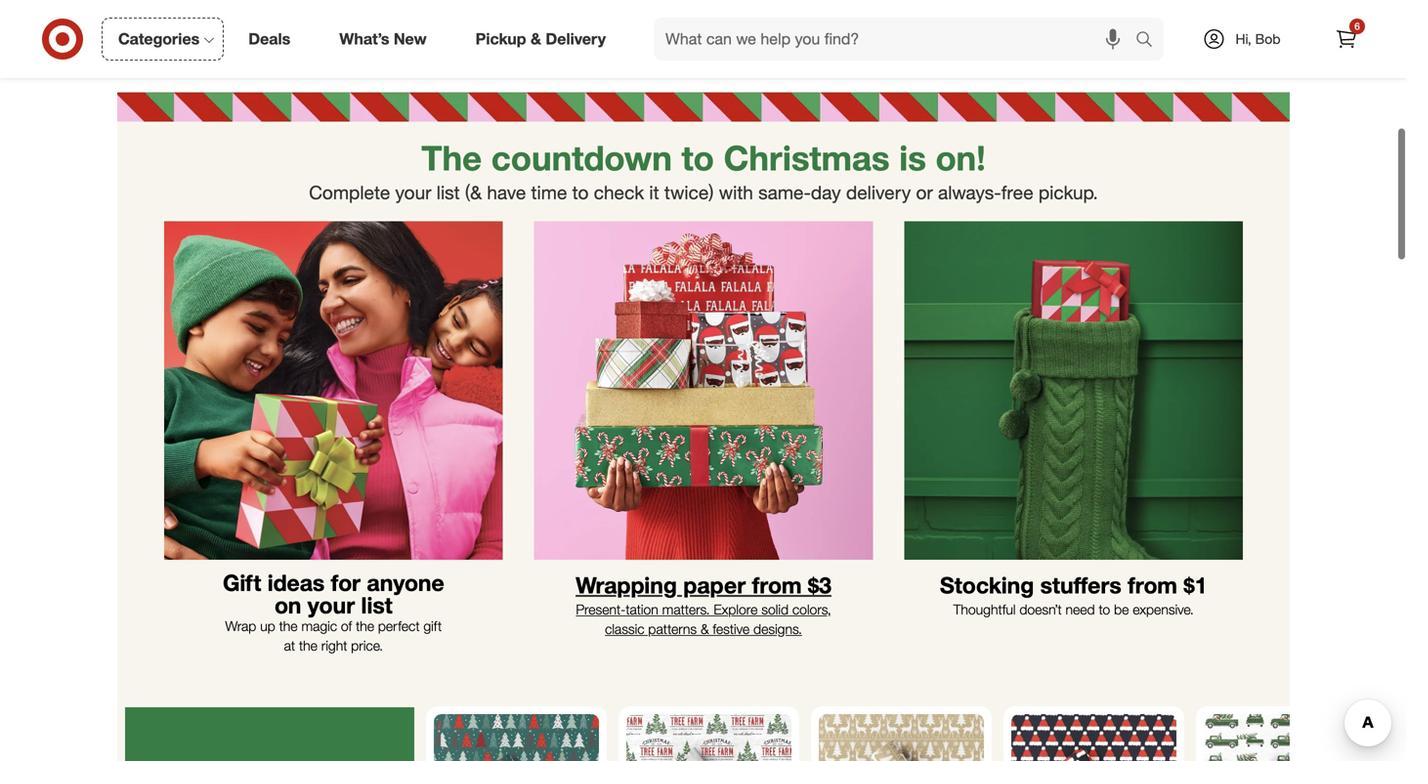 Task type: vqa. For each thing, say whether or not it's contained in the screenshot.
to in Stocking stuffers from $1 Thoughtful doesn't need to be expensive.
yes



Task type: locate. For each thing, give the bounding box(es) containing it.
twice)
[[665, 181, 714, 204]]

1 horizontal spatial list
[[437, 181, 460, 204]]

from up solid
[[752, 572, 802, 599]]

paper
[[684, 572, 746, 599]]

the up the at at the left of page
[[279, 618, 298, 635]]

1 vertical spatial your
[[308, 592, 355, 620]]

& inside wrapping paper from  $3 present-tation matters. explore solid colors, classic patterns & festive designs.
[[701, 621, 709, 638]]

& left festive
[[701, 621, 709, 638]]

0 horizontal spatial the
[[279, 618, 298, 635]]

with
[[719, 181, 754, 204]]

magic
[[302, 618, 337, 635]]

list left (&
[[437, 181, 460, 204]]

patterns
[[649, 621, 697, 638]]

$1
[[1184, 572, 1208, 599]]

your inside the countdown to christmas is on! complete your list (& have time to check it twice) with same-day delivery or always-free pickup.
[[396, 181, 432, 204]]

tation
[[626, 601, 659, 618]]

your
[[396, 181, 432, 204], [308, 592, 355, 620]]

0 horizontal spatial your
[[308, 592, 355, 620]]

check
[[594, 181, 644, 204]]

present-
[[576, 601, 626, 618]]

what's new link
[[323, 18, 451, 61]]

it
[[650, 181, 660, 204]]

to left be
[[1099, 601, 1111, 618]]

2 from from the left
[[1128, 572, 1178, 599]]

0 vertical spatial &
[[531, 29, 542, 48]]

your up right
[[308, 592, 355, 620]]

solid
[[762, 601, 789, 618]]

to right the time
[[573, 181, 589, 204]]

your down the
[[396, 181, 432, 204]]

gift
[[424, 618, 442, 635]]

0 vertical spatial list
[[437, 181, 460, 204]]

gift
[[223, 570, 261, 597]]

stocking stuffers from $1 thoughtful doesn't need to be expensive.
[[940, 572, 1208, 618]]

need
[[1066, 601, 1096, 618]]

0 vertical spatial your
[[396, 181, 432, 204]]

the
[[422, 137, 482, 178]]

the right of
[[356, 618, 374, 635]]

the
[[279, 618, 298, 635], [356, 618, 374, 635], [299, 638, 318, 655]]

categories link
[[102, 18, 224, 61]]

your inside gift ideas for anyone on your list wrap up the magic of the perfect gift at the right price.
[[308, 592, 355, 620]]

deals
[[249, 29, 291, 48]]

list
[[437, 181, 460, 204], [361, 592, 393, 620]]

designs.
[[754, 621, 803, 638]]

ideas
[[268, 570, 325, 597]]

stocking
[[940, 572, 1035, 599]]

perfect
[[378, 618, 420, 635]]

&
[[531, 29, 542, 48], [701, 621, 709, 638]]

1 vertical spatial to
[[573, 181, 589, 204]]

bob
[[1256, 30, 1281, 47]]

price.
[[351, 638, 383, 655]]

pickup.
[[1039, 181, 1099, 204]]

to
[[682, 137, 715, 178], [573, 181, 589, 204], [1099, 601, 1111, 618]]

to inside stocking stuffers from $1 thoughtful doesn't need to be expensive.
[[1099, 601, 1111, 618]]

free
[[1002, 181, 1034, 204]]

classic
[[605, 621, 645, 638]]

& right pickup at the top left
[[531, 29, 542, 48]]

from
[[752, 572, 802, 599], [1128, 572, 1178, 599]]

1 horizontal spatial to
[[682, 137, 715, 178]]

from inside stocking stuffers from $1 thoughtful doesn't need to be expensive.
[[1128, 572, 1178, 599]]

0 horizontal spatial from
[[752, 572, 802, 599]]

0 horizontal spatial &
[[531, 29, 542, 48]]

right
[[321, 638, 347, 655]]

list right of
[[361, 592, 393, 620]]

wrapping paper from  $3 present-tation matters. explore solid colors, classic patterns & festive designs.
[[576, 572, 832, 638]]

$3
[[808, 572, 832, 599]]

hi,
[[1236, 30, 1252, 47]]

1 horizontal spatial &
[[701, 621, 709, 638]]

0 horizontal spatial list
[[361, 592, 393, 620]]

1 vertical spatial &
[[701, 621, 709, 638]]

pickup & delivery
[[476, 29, 606, 48]]

pickup
[[476, 29, 527, 48]]

wrapping
[[576, 572, 677, 599]]

what's
[[339, 29, 390, 48]]

from up expensive.
[[1128, 572, 1178, 599]]

2 horizontal spatial to
[[1099, 601, 1111, 618]]

to up twice)
[[682, 137, 715, 178]]

1 from from the left
[[752, 572, 802, 599]]

the right the at at the left of page
[[299, 638, 318, 655]]

2 vertical spatial to
[[1099, 601, 1111, 618]]

christmas
[[724, 137, 890, 178]]

doesn't
[[1020, 601, 1062, 618]]

on!
[[936, 137, 986, 178]]

from inside wrapping paper from  $3 present-tation matters. explore solid colors, classic patterns & festive designs.
[[752, 572, 802, 599]]

1 horizontal spatial your
[[396, 181, 432, 204]]

always-
[[939, 181, 1002, 204]]

list inside the countdown to christmas is on! complete your list (& have time to check it twice) with same-day delivery or always-free pickup.
[[437, 181, 460, 204]]

festive
[[713, 621, 750, 638]]

1 horizontal spatial from
[[1128, 572, 1178, 599]]

matters.
[[663, 601, 710, 618]]

0 horizontal spatial to
[[573, 181, 589, 204]]

1 vertical spatial list
[[361, 592, 393, 620]]



Task type: describe. For each thing, give the bounding box(es) containing it.
hi, bob
[[1236, 30, 1281, 47]]

search button
[[1127, 18, 1174, 65]]

6
[[1355, 20, 1361, 32]]

stuffers
[[1041, 572, 1122, 599]]

anyone
[[367, 570, 445, 597]]

day
[[811, 181, 841, 204]]

What can we help you find? suggestions appear below search field
[[654, 18, 1141, 61]]

be
[[1115, 601, 1130, 618]]

from for $3
[[752, 572, 802, 599]]

0 vertical spatial to
[[682, 137, 715, 178]]

gift ideas for anyone on your list wrap up the magic of the perfect gift at the right price.
[[223, 570, 445, 655]]

deals link
[[232, 18, 315, 61]]

have
[[487, 181, 526, 204]]

6 link
[[1326, 18, 1369, 61]]

the countdown to christmas is on! complete your list (& have time to check it twice) with same-day delivery or always-free pickup.
[[309, 137, 1099, 204]]

complete
[[309, 181, 390, 204]]

explore
[[714, 601, 758, 618]]

2 horizontal spatial the
[[356, 618, 374, 635]]

from for $1
[[1128, 572, 1178, 599]]

carousel region
[[117, 699, 1291, 762]]

countdown
[[492, 137, 673, 178]]

time
[[531, 181, 567, 204]]

up
[[260, 618, 275, 635]]

on
[[275, 592, 302, 620]]

delivery
[[546, 29, 606, 48]]

categories
[[118, 29, 200, 48]]

or
[[917, 181, 933, 204]]

at
[[284, 638, 295, 655]]

is
[[900, 137, 927, 178]]

for
[[331, 570, 361, 597]]

delivery
[[847, 181, 911, 204]]

same-
[[759, 181, 811, 204]]

thoughtful
[[954, 601, 1016, 618]]

of
[[341, 618, 352, 635]]

new
[[394, 29, 427, 48]]

colors,
[[793, 601, 832, 618]]

list inside gift ideas for anyone on your list wrap up the magic of the perfect gift at the right price.
[[361, 592, 393, 620]]

pickup & delivery link
[[459, 18, 631, 61]]

search
[[1127, 31, 1174, 50]]

what's new
[[339, 29, 427, 48]]

expensive.
[[1133, 601, 1194, 618]]

(&
[[465, 181, 482, 204]]

1 horizontal spatial the
[[299, 638, 318, 655]]

wrap
[[225, 618, 256, 635]]



